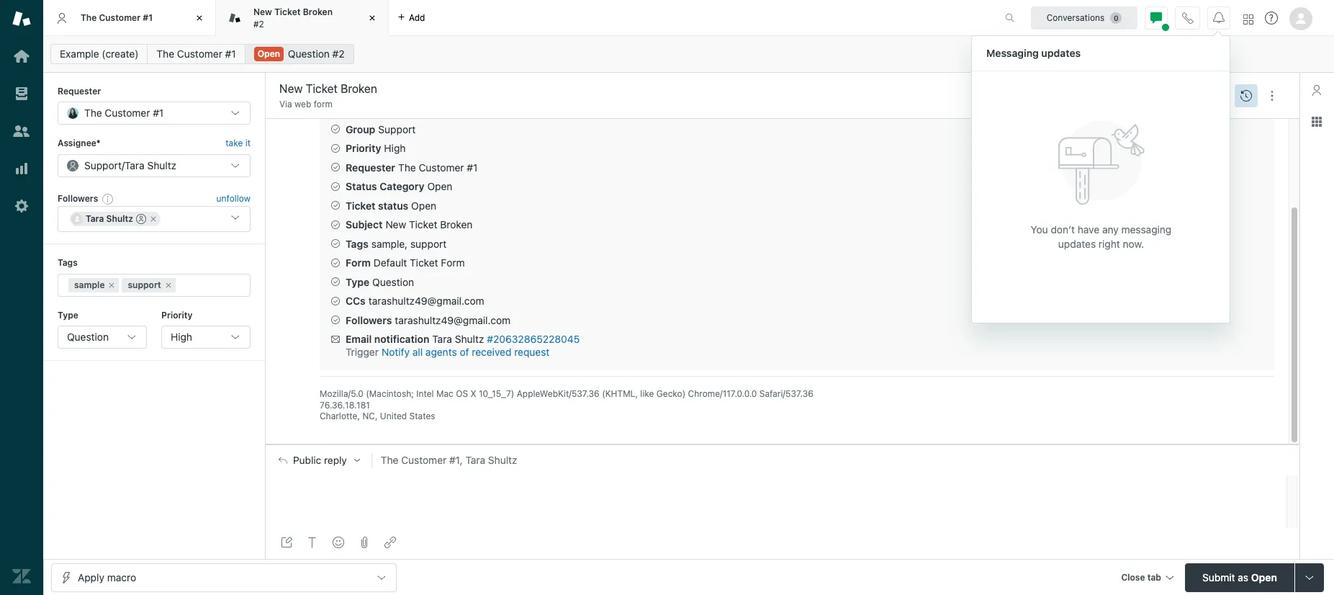 Task type: describe. For each thing, give the bounding box(es) containing it.
type for type
[[58, 309, 78, 320]]

all
[[413, 346, 423, 358]]

the customer #1 link
[[147, 44, 245, 64]]

get started image
[[12, 47, 31, 66]]

0 vertical spatial support
[[378, 123, 416, 135]]

chrome/117.0.0.0
[[688, 388, 757, 399]]

(create)
[[102, 48, 139, 60]]

draft mode image
[[281, 537, 292, 548]]

the customer #1 inside the customer #1 link
[[157, 48, 236, 60]]

hide composer image
[[777, 439, 788, 450]]

requester for requester the customer #1
[[346, 161, 396, 173]]

tara shultz option
[[70, 212, 161, 226]]

form
[[314, 99, 333, 109]]

email
[[346, 333, 372, 345]]

tabs tab list
[[43, 0, 991, 36]]

ticket up tags sample, support
[[409, 218, 438, 231]]

charlotte,
[[320, 411, 360, 421]]

high button
[[161, 326, 251, 349]]

the customer #1 tab
[[43, 0, 216, 36]]

close tab
[[1122, 572, 1162, 582]]

shultz inside the customer #1, tara shultz button
[[488, 454, 518, 466]]

tags sample, support
[[346, 238, 447, 250]]

#
[[487, 333, 494, 345]]

/
[[122, 159, 125, 171]]

1 vertical spatial broken
[[440, 218, 473, 231]]

messaging
[[1122, 223, 1172, 235]]

new ticket broken #2
[[254, 7, 333, 29]]

insert emojis image
[[333, 537, 344, 548]]

have
[[1078, 223, 1100, 235]]

shultz inside email notification tara shultz # 20632865228045 trigger notify all agents of received request
[[455, 333, 484, 345]]

menu containing messaging updates
[[972, 35, 1231, 325]]

tarashultz49@gmail.com image
[[71, 213, 83, 225]]

unfollow
[[217, 193, 251, 204]]

tara shultz
[[86, 213, 133, 224]]

support inside assignee* element
[[84, 159, 122, 171]]

1 horizontal spatial new
[[386, 218, 406, 231]]

the inside button
[[381, 454, 399, 466]]

10_15_7)
[[479, 388, 515, 399]]

add link (cmd k) image
[[385, 537, 396, 548]]

info on adding followers image
[[102, 193, 114, 205]]

close tab button
[[1115, 563, 1180, 594]]

open inside secondary 'element'
[[258, 48, 280, 59]]

status
[[346, 180, 377, 192]]

mozilla/5.0 (macintosh; intel mac os x 10_15_7) applewebkit/537.36 (khtml, like gecko) chrome/117.0.0.0 safari/537.36 76.36.18.181 charlotte, nc, united states
[[320, 388, 814, 421]]

secondary element
[[43, 40, 1335, 68]]

mozilla/5.0
[[320, 388, 364, 399]]

email notification tara shultz # 20632865228045 trigger notify all agents of received request
[[346, 333, 580, 358]]

the customer #1, tara shultz
[[381, 454, 518, 466]]

take it
[[226, 138, 251, 149]]

via
[[279, 99, 292, 109]]

now.
[[1123, 237, 1145, 250]]

intel
[[417, 388, 434, 399]]

you don't have any messaging updates right now.
[[1031, 223, 1172, 250]]

support / tara shultz
[[84, 159, 177, 171]]

trigger
[[346, 346, 379, 358]]

applewebkit/537.36
[[517, 388, 600, 399]]

type question
[[346, 276, 414, 288]]

mac
[[437, 388, 454, 399]]

0 vertical spatial support
[[411, 238, 447, 250]]

question button
[[58, 326, 147, 349]]

2 form from the left
[[441, 257, 465, 269]]

ticket right default
[[410, 257, 438, 269]]

remove image
[[108, 281, 116, 289]]

nc,
[[363, 411, 378, 421]]

#1 inside requester element
[[153, 107, 164, 119]]

x
[[471, 388, 477, 399]]

requester element
[[58, 102, 251, 125]]

category
[[380, 180, 425, 192]]

example (create) button
[[50, 44, 148, 64]]

followers for followers
[[58, 193, 98, 204]]

format text image
[[307, 537, 318, 548]]

assignee* element
[[58, 154, 251, 177]]

subject new ticket broken
[[346, 218, 473, 231]]

ticket down status in the top left of the page
[[346, 199, 376, 212]]

tara inside button
[[466, 454, 486, 466]]

tarashultz49@gmail.com for followers tarashultz49@gmail.com
[[395, 314, 511, 326]]

tags for tags sample, support
[[346, 238, 369, 250]]

messaging updates
[[987, 46, 1081, 59]]

high inside high popup button
[[171, 331, 192, 343]]

main element
[[0, 0, 43, 595]]

open for ticket status open
[[411, 199, 437, 212]]

take
[[226, 138, 243, 149]]

#1 inside tab
[[143, 12, 153, 23]]

ticket status open
[[346, 199, 437, 212]]

user is an agent image
[[136, 214, 146, 224]]

customer inside secondary 'element'
[[177, 48, 223, 60]]

(macintosh;
[[366, 388, 414, 399]]

customer inside button
[[401, 454, 447, 466]]

any
[[1103, 223, 1119, 235]]

of
[[460, 346, 469, 358]]

default
[[374, 257, 407, 269]]

updates inside you don't have any messaging updates right now.
[[1059, 237, 1096, 250]]

button displays agent's chat status as online. image
[[1151, 12, 1163, 23]]

2 horizontal spatial question
[[373, 276, 414, 288]]

safari/537.36
[[760, 388, 814, 399]]

assignee*
[[58, 138, 101, 149]]

tara inside email notification tara shultz # 20632865228045 trigger notify all agents of received request
[[432, 333, 452, 345]]

#2 inside new ticket broken #2
[[254, 18, 264, 29]]

unfollow button
[[217, 192, 251, 205]]

notify all agents of received request link
[[382, 346, 550, 359]]

add button
[[389, 0, 434, 35]]

zendesk support image
[[12, 9, 31, 28]]

subject
[[346, 218, 383, 231]]

status
[[378, 199, 409, 212]]

question #2
[[288, 48, 345, 60]]

displays possible ticket submission types image
[[1305, 572, 1316, 583]]

the inside requester element
[[84, 107, 102, 119]]

states
[[410, 411, 435, 421]]

get help image
[[1266, 12, 1279, 24]]



Task type: locate. For each thing, give the bounding box(es) containing it.
notifications image
[[1214, 12, 1225, 23]]

broken up the question #2
[[303, 7, 333, 17]]

tab containing new ticket broken
[[216, 0, 389, 36]]

1 vertical spatial requester
[[346, 161, 396, 173]]

1 horizontal spatial support
[[411, 238, 447, 250]]

tab
[[216, 0, 389, 36]]

requester the customer #1
[[346, 161, 478, 173]]

close image inside the customer #1 tab
[[192, 11, 207, 25]]

shultz up the notify all agents of received request "link"
[[455, 333, 484, 345]]

the up assignee*
[[84, 107, 102, 119]]

question for question
[[67, 331, 109, 343]]

os
[[456, 388, 468, 399]]

1 horizontal spatial form
[[441, 257, 465, 269]]

close image for tab containing new ticket broken
[[365, 11, 380, 25]]

#1,
[[450, 454, 463, 466]]

macro
[[107, 571, 136, 583]]

notification
[[375, 333, 430, 345]]

close image for the customer #1 tab
[[192, 11, 207, 25]]

the customer #1
[[81, 12, 153, 23], [157, 48, 236, 60], [84, 107, 164, 119]]

public reply button
[[266, 445, 372, 475]]

open
[[258, 48, 280, 59], [428, 180, 453, 192], [411, 199, 437, 212], [1252, 571, 1278, 583]]

0 vertical spatial high
[[384, 142, 406, 154]]

(khtml,
[[602, 388, 638, 399]]

0 vertical spatial remove image
[[149, 215, 158, 223]]

0 vertical spatial the customer #1
[[81, 12, 153, 23]]

0 horizontal spatial support
[[84, 159, 122, 171]]

tarashultz49@gmail.com up email notification tara shultz # 20632865228045 trigger notify all agents of received request
[[395, 314, 511, 326]]

shultz right /
[[147, 159, 177, 171]]

apps image
[[1312, 116, 1323, 128]]

1 horizontal spatial followers
[[346, 314, 392, 326]]

1 horizontal spatial question
[[288, 48, 330, 60]]

take it button
[[226, 136, 251, 151]]

tags for tags
[[58, 257, 78, 268]]

tara up user is an agent image
[[125, 159, 145, 171]]

support
[[378, 123, 416, 135], [84, 159, 122, 171]]

the customer #1 for requester element
[[84, 107, 164, 119]]

close image inside tab
[[365, 11, 380, 25]]

0 horizontal spatial close image
[[192, 11, 207, 25]]

20632865228045
[[494, 333, 580, 345]]

Subject field
[[277, 80, 1231, 97]]

priority up high popup button
[[161, 309, 193, 320]]

type down sample
[[58, 309, 78, 320]]

public
[[293, 455, 321, 466]]

submit
[[1203, 571, 1236, 583]]

broken
[[303, 7, 333, 17], [440, 218, 473, 231]]

conversations button
[[1032, 6, 1138, 29]]

1 horizontal spatial requester
[[346, 161, 396, 173]]

tab
[[1148, 572, 1162, 582]]

agents
[[426, 346, 457, 358]]

0 vertical spatial question
[[288, 48, 330, 60]]

request
[[514, 346, 550, 358]]

add
[[409, 12, 425, 23]]

close
[[1122, 572, 1146, 582]]

remove image right remove icon
[[164, 281, 173, 289]]

0 vertical spatial type
[[346, 276, 370, 288]]

the inside secondary 'element'
[[157, 48, 174, 60]]

question down sample
[[67, 331, 109, 343]]

followers up tarashultz49@gmail.com image
[[58, 193, 98, 204]]

tarashultz49@gmail.com up followers tarashultz49@gmail.com
[[369, 295, 485, 307]]

0 vertical spatial tags
[[346, 238, 369, 250]]

0 horizontal spatial broken
[[303, 7, 333, 17]]

requester down example
[[58, 86, 101, 97]]

ticket inside new ticket broken #2
[[275, 7, 301, 17]]

0 horizontal spatial requester
[[58, 86, 101, 97]]

sample,
[[372, 238, 408, 250]]

1 horizontal spatial #2
[[333, 48, 345, 60]]

0 horizontal spatial #2
[[254, 18, 264, 29]]

0 vertical spatial new
[[254, 7, 272, 17]]

public reply
[[293, 455, 347, 466]]

0 horizontal spatial support
[[128, 279, 161, 290]]

updates down have
[[1059, 237, 1096, 250]]

1 vertical spatial remove image
[[164, 281, 173, 289]]

messaging
[[987, 46, 1039, 59]]

tarashultz49@gmail.com for ccs tarashultz49@gmail.com
[[369, 295, 485, 307]]

menu
[[972, 35, 1231, 325]]

1 vertical spatial new
[[386, 218, 406, 231]]

example
[[60, 48, 99, 60]]

customer context image
[[1312, 84, 1323, 96]]

example (create)
[[60, 48, 139, 60]]

form default ticket form
[[346, 257, 465, 269]]

close image left "add" dropdown button
[[365, 11, 380, 25]]

priority high
[[346, 142, 406, 154]]

form up ccs tarashultz49@gmail.com
[[441, 257, 465, 269]]

1 horizontal spatial broken
[[440, 218, 473, 231]]

2 vertical spatial question
[[67, 331, 109, 343]]

conversations
[[1047, 12, 1105, 23]]

support up priority high
[[378, 123, 416, 135]]

0 horizontal spatial priority
[[161, 309, 193, 320]]

1 vertical spatial #2
[[333, 48, 345, 60]]

received
[[472, 346, 512, 358]]

the up category
[[398, 161, 416, 173]]

sample
[[74, 279, 105, 290]]

1 close image from the left
[[192, 11, 207, 25]]

question inside secondary 'element'
[[288, 48, 330, 60]]

right
[[1099, 237, 1121, 250]]

close image up the customer #1 link
[[192, 11, 207, 25]]

ticket actions image
[[1267, 90, 1279, 101]]

views image
[[12, 84, 31, 103]]

1 horizontal spatial remove image
[[164, 281, 173, 289]]

via web form
[[279, 99, 333, 109]]

like
[[641, 388, 654, 399]]

question down new ticket broken #2
[[288, 48, 330, 60]]

1 horizontal spatial tags
[[346, 238, 369, 250]]

1 vertical spatial the customer #1
[[157, 48, 236, 60]]

priority for priority
[[161, 309, 193, 320]]

close image
[[192, 11, 207, 25], [365, 11, 380, 25]]

admin image
[[12, 197, 31, 215]]

0 vertical spatial followers
[[58, 193, 98, 204]]

1 horizontal spatial support
[[378, 123, 416, 135]]

don't
[[1051, 223, 1076, 235]]

remove image right user is an agent image
[[149, 215, 158, 223]]

tara right #1,
[[466, 454, 486, 466]]

followers up "email"
[[346, 314, 392, 326]]

the customer #1 inside requester element
[[84, 107, 164, 119]]

reporting image
[[12, 159, 31, 178]]

0 horizontal spatial form
[[346, 257, 371, 269]]

the customer #1 inside the customer #1 tab
[[81, 12, 153, 23]]

shultz left user is an agent image
[[106, 213, 133, 224]]

followers element
[[58, 206, 251, 232]]

#2 inside secondary 'element'
[[333, 48, 345, 60]]

apply
[[78, 571, 104, 583]]

1 vertical spatial followers
[[346, 314, 392, 326]]

ccs tarashultz49@gmail.com
[[346, 295, 485, 307]]

0 vertical spatial priority
[[346, 142, 381, 154]]

open down the requester the customer #1
[[428, 180, 453, 192]]

priority for priority high
[[346, 142, 381, 154]]

it
[[245, 138, 251, 149]]

0 horizontal spatial question
[[67, 331, 109, 343]]

tags down the "subject"
[[346, 238, 369, 250]]

web
[[295, 99, 311, 109]]

form up type question in the left of the page
[[346, 257, 371, 269]]

shultz inside tara shultz "option"
[[106, 213, 133, 224]]

priority down group
[[346, 142, 381, 154]]

the customer #1, tara shultz button
[[372, 453, 1300, 468]]

the right (create)
[[157, 48, 174, 60]]

followers for followers tarashultz49@gmail.com
[[346, 314, 392, 326]]

0 vertical spatial requester
[[58, 86, 101, 97]]

#1 inside secondary 'element'
[[225, 48, 236, 60]]

support down assignee*
[[84, 159, 122, 171]]

type for type question
[[346, 276, 370, 288]]

2 vertical spatial the customer #1
[[84, 107, 164, 119]]

open for submit as open
[[1252, 571, 1278, 583]]

1 vertical spatial priority
[[161, 309, 193, 320]]

0 horizontal spatial high
[[171, 331, 192, 343]]

question down default
[[373, 276, 414, 288]]

add attachment image
[[359, 537, 370, 548]]

0 vertical spatial updates
[[1042, 46, 1081, 59]]

open for status category open
[[428, 180, 453, 192]]

open up subject new ticket broken
[[411, 199, 437, 212]]

type
[[346, 276, 370, 288], [58, 309, 78, 320]]

0 vertical spatial tarashultz49@gmail.com
[[369, 295, 485, 307]]

events image
[[1241, 90, 1253, 101]]

high
[[384, 142, 406, 154], [171, 331, 192, 343]]

followers tarashultz49@gmail.com
[[346, 314, 511, 326]]

requester down priority high
[[346, 161, 396, 173]]

tara inside assignee* element
[[125, 159, 145, 171]]

2 close image from the left
[[365, 11, 380, 25]]

group support
[[346, 123, 416, 135]]

1 vertical spatial support
[[84, 159, 122, 171]]

ticket up the question #2
[[275, 7, 301, 17]]

updates down conversations
[[1042, 46, 1081, 59]]

shultz inside assignee* element
[[147, 159, 177, 171]]

ccs
[[346, 295, 366, 307]]

0 horizontal spatial followers
[[58, 193, 98, 204]]

type up the ccs
[[346, 276, 370, 288]]

tara right tarashultz49@gmail.com image
[[86, 213, 104, 224]]

0 horizontal spatial tags
[[58, 257, 78, 268]]

1 vertical spatial tarashultz49@gmail.com
[[395, 314, 511, 326]]

0 horizontal spatial type
[[58, 309, 78, 320]]

support down subject new ticket broken
[[411, 238, 447, 250]]

the inside tab
[[81, 12, 97, 23]]

form
[[346, 257, 371, 269], [441, 257, 465, 269]]

customers image
[[12, 122, 31, 140]]

question for question #2
[[288, 48, 330, 60]]

united
[[380, 411, 407, 421]]

updates
[[1042, 46, 1081, 59], [1059, 237, 1096, 250]]

0 vertical spatial #2
[[254, 18, 264, 29]]

open down new ticket broken #2
[[258, 48, 280, 59]]

open right as
[[1252, 571, 1278, 583]]

gecko)
[[657, 388, 686, 399]]

#2
[[254, 18, 264, 29], [333, 48, 345, 60]]

tara
[[125, 159, 145, 171], [86, 213, 104, 224], [432, 333, 452, 345], [466, 454, 486, 466]]

tara up agents
[[432, 333, 452, 345]]

1 horizontal spatial type
[[346, 276, 370, 288]]

submit as open
[[1203, 571, 1278, 583]]

the down the "united"
[[381, 454, 399, 466]]

tara inside "option"
[[86, 213, 104, 224]]

status category open
[[346, 180, 453, 192]]

1 form from the left
[[346, 257, 371, 269]]

question inside popup button
[[67, 331, 109, 343]]

you
[[1031, 223, 1049, 235]]

1 vertical spatial support
[[128, 279, 161, 290]]

customer inside requester element
[[105, 107, 150, 119]]

apply macro
[[78, 571, 136, 583]]

0 horizontal spatial new
[[254, 7, 272, 17]]

the up example
[[81, 12, 97, 23]]

1 vertical spatial type
[[58, 309, 78, 320]]

support right remove icon
[[128, 279, 161, 290]]

zendesk products image
[[1244, 14, 1254, 24]]

shultz right #1,
[[488, 454, 518, 466]]

1 horizontal spatial priority
[[346, 142, 381, 154]]

remove image
[[149, 215, 158, 223], [164, 281, 173, 289]]

the customer #1 for the customer #1 tab
[[81, 12, 153, 23]]

followers
[[58, 193, 98, 204], [346, 314, 392, 326]]

0 horizontal spatial remove image
[[149, 215, 158, 223]]

tags
[[346, 238, 369, 250], [58, 257, 78, 268]]

requester for requester
[[58, 86, 101, 97]]

support
[[411, 238, 447, 250], [128, 279, 161, 290]]

new inside new ticket broken #2
[[254, 7, 272, 17]]

question
[[288, 48, 330, 60], [373, 276, 414, 288], [67, 331, 109, 343]]

ticket
[[275, 7, 301, 17], [346, 199, 376, 212], [409, 218, 438, 231], [410, 257, 438, 269]]

group
[[346, 123, 376, 135]]

reply
[[324, 455, 347, 466]]

76.36.18.181
[[320, 400, 370, 410]]

1 horizontal spatial high
[[384, 142, 406, 154]]

the
[[81, 12, 97, 23], [157, 48, 174, 60], [84, 107, 102, 119], [398, 161, 416, 173], [381, 454, 399, 466]]

1 vertical spatial updates
[[1059, 237, 1096, 250]]

as
[[1239, 571, 1249, 583]]

1 horizontal spatial close image
[[365, 11, 380, 25]]

tags up sample
[[58, 257, 78, 268]]

broken inside new ticket broken #2
[[303, 7, 333, 17]]

0 vertical spatial broken
[[303, 7, 333, 17]]

zendesk image
[[12, 567, 31, 586]]

broken up tags sample, support
[[440, 218, 473, 231]]

1 vertical spatial tags
[[58, 257, 78, 268]]

customer inside tab
[[99, 12, 141, 23]]

1 vertical spatial question
[[373, 276, 414, 288]]

1 vertical spatial high
[[171, 331, 192, 343]]



Task type: vqa. For each thing, say whether or not it's contained in the screenshot.


